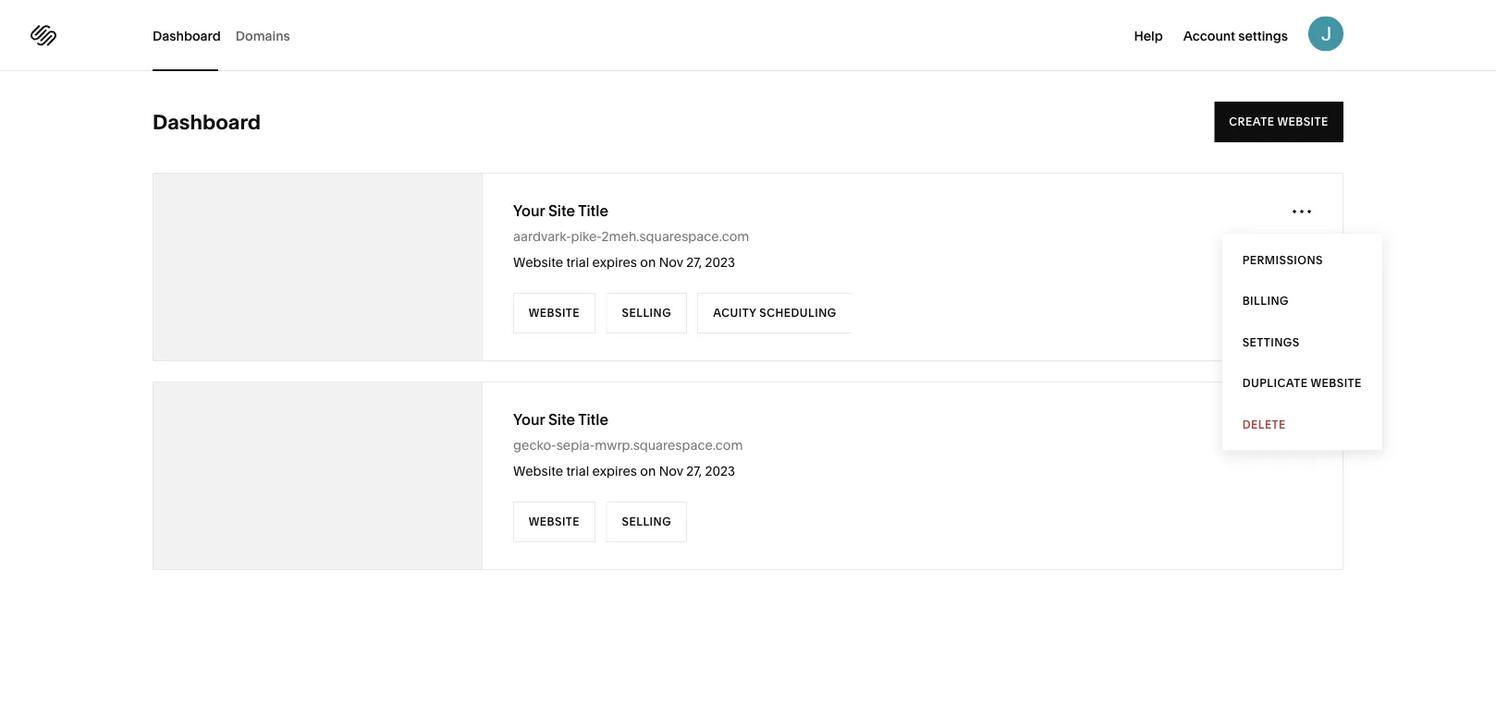 Task type: locate. For each thing, give the bounding box(es) containing it.
0 vertical spatial on
[[640, 255, 656, 271]]

27,
[[686, 255, 702, 271], [686, 464, 702, 480]]

your site title for pike-
[[513, 202, 609, 220]]

nov for mwrp.squarespace.com
[[659, 464, 683, 480]]

2 website link from the top
[[513, 502, 596, 543]]

your site title
[[513, 202, 609, 220], [513, 411, 609, 429]]

1 vertical spatial 27,
[[686, 464, 702, 480]]

your for gecko-
[[513, 411, 545, 429]]

2 selling from the top
[[622, 516, 671, 529]]

2 expires from the top
[[592, 464, 637, 480]]

your site title link
[[513, 201, 609, 221], [513, 410, 609, 430]]

0 vertical spatial website link
[[513, 293, 596, 334]]

selling link down "gecko-sepia-mwrp.squarespace.com"
[[606, 502, 687, 543]]

1 your from the top
[[513, 202, 545, 220]]

selling link down aardvark-pike-2meh.squarespace.com
[[606, 293, 687, 334]]

2 selling link from the top
[[606, 502, 687, 543]]

1 vertical spatial on
[[640, 464, 656, 480]]

menu
[[1222, 234, 1382, 451]]

27, down mwrp.squarespace.com
[[686, 464, 702, 480]]

sepia-
[[556, 438, 595, 454]]

1 vertical spatial your site title link
[[513, 410, 609, 430]]

0 vertical spatial 27,
[[686, 255, 702, 271]]

website trial expires on nov 27, 2023 for sepia-
[[513, 464, 735, 480]]

create
[[1229, 115, 1275, 129]]

on down aardvark-pike-2meh.squarespace.com
[[640, 255, 656, 271]]

website
[[513, 255, 563, 271], [529, 307, 580, 320], [513, 464, 563, 480], [529, 516, 580, 529]]

expires
[[592, 255, 637, 271], [592, 464, 637, 480]]

2023
[[705, 255, 735, 271], [705, 464, 735, 480]]

nov for 2meh.squarespace.com
[[659, 255, 683, 271]]

expires for pike-
[[592, 255, 637, 271]]

2 on from the top
[[640, 464, 656, 480]]

0 vertical spatial site
[[548, 202, 575, 220]]

permissions link
[[1222, 240, 1382, 281]]

1 expires from the top
[[592, 255, 637, 271]]

27, for gecko-sepia-mwrp.squarespace.com
[[686, 464, 702, 480]]

trial for pike-
[[566, 255, 589, 271]]

1 vertical spatial your site title
[[513, 411, 609, 429]]

1 vertical spatial dashboard
[[153, 110, 261, 135]]

website right create
[[1278, 115, 1329, 129]]

1 vertical spatial 2023
[[705, 464, 735, 480]]

duplicate website
[[1242, 377, 1362, 390]]

expires for sepia-
[[592, 464, 637, 480]]

your site title link up aardvark-
[[513, 201, 609, 221]]

dashboard
[[153, 28, 221, 43], [153, 110, 261, 135]]

1 vertical spatial your
[[513, 411, 545, 429]]

selling
[[622, 307, 671, 320], [622, 516, 671, 529]]

title
[[578, 202, 609, 220], [578, 411, 609, 429]]

tab list
[[153, 0, 305, 71]]

2 title from the top
[[578, 411, 609, 429]]

delete
[[1242, 418, 1286, 431]]

1 site from the top
[[548, 202, 575, 220]]

settings
[[1242, 336, 1300, 349]]

0 vertical spatial title
[[578, 202, 609, 220]]

dashboard left domains
[[153, 28, 221, 43]]

1 vertical spatial title
[[578, 411, 609, 429]]

title up pike-
[[578, 202, 609, 220]]

0 vertical spatial website
[[1278, 115, 1329, 129]]

0 vertical spatial 2023
[[705, 255, 735, 271]]

permissions
[[1242, 253, 1323, 267]]

selling down aardvark-pike-2meh.squarespace.com
[[622, 307, 671, 320]]

title for mwrp.squarespace.com
[[578, 411, 609, 429]]

nov down mwrp.squarespace.com
[[659, 464, 683, 480]]

1 vertical spatial selling link
[[606, 502, 687, 543]]

expires down "gecko-sepia-mwrp.squarespace.com"
[[592, 464, 637, 480]]

0 vertical spatial your
[[513, 202, 545, 220]]

2023 down mwrp.squarespace.com
[[705, 464, 735, 480]]

website trial expires on nov 27, 2023
[[513, 255, 735, 271], [513, 464, 735, 480]]

1 nov from the top
[[659, 255, 683, 271]]

1 vertical spatial website
[[1311, 377, 1362, 390]]

site
[[548, 202, 575, 220], [548, 411, 575, 429]]

your site title up aardvark-
[[513, 202, 609, 220]]

title for 2meh.squarespace.com
[[578, 202, 609, 220]]

title up the sepia-
[[578, 411, 609, 429]]

2 website trial expires on nov 27, 2023 from the top
[[513, 464, 735, 480]]

website link down gecko-
[[513, 502, 596, 543]]

27, down 2meh.squarespace.com
[[686, 255, 702, 271]]

0 vertical spatial selling
[[622, 307, 671, 320]]

1 vertical spatial nov
[[659, 464, 683, 480]]

expires down aardvark-pike-2meh.squarespace.com
[[592, 255, 637, 271]]

2 trial from the top
[[566, 464, 589, 480]]

2 your from the top
[[513, 411, 545, 429]]

website inside button
[[1311, 377, 1362, 390]]

billing
[[1242, 295, 1289, 308]]

account
[[1183, 28, 1236, 44]]

1 selling from the top
[[622, 307, 671, 320]]

selling down "gecko-sepia-mwrp.squarespace.com"
[[622, 516, 671, 529]]

site up the sepia-
[[548, 411, 575, 429]]

0 vertical spatial your site title link
[[513, 201, 609, 221]]

0 vertical spatial trial
[[566, 255, 589, 271]]

2023 down 2meh.squarespace.com
[[705, 255, 735, 271]]

0 vertical spatial nov
[[659, 255, 683, 271]]

0 vertical spatial expires
[[592, 255, 637, 271]]

2 site from the top
[[548, 411, 575, 429]]

1 on from the top
[[640, 255, 656, 271]]

1 your site title from the top
[[513, 202, 609, 220]]

selling for pike-
[[622, 307, 671, 320]]

1 selling link from the top
[[606, 293, 687, 334]]

2 2023 from the top
[[705, 464, 735, 480]]

website for create website
[[1278, 115, 1329, 129]]

site up aardvark-
[[548, 202, 575, 220]]

website link for pike-
[[513, 293, 596, 334]]

2 nov from the top
[[659, 464, 683, 480]]

2 27, from the top
[[686, 464, 702, 480]]

gecko-
[[513, 438, 557, 454]]

website
[[1278, 115, 1329, 129], [1311, 377, 1362, 390]]

1 your site title link from the top
[[513, 201, 609, 221]]

your
[[513, 202, 545, 220], [513, 411, 545, 429]]

website link for sepia-
[[513, 502, 596, 543]]

trial down the sepia-
[[566, 464, 589, 480]]

2meh.squarespace.com
[[602, 229, 749, 245]]

delete button
[[1222, 404, 1382, 445]]

your up aardvark-
[[513, 202, 545, 220]]

1 vertical spatial website trial expires on nov 27, 2023
[[513, 464, 735, 480]]

1 vertical spatial expires
[[592, 464, 637, 480]]

2 your site title from the top
[[513, 411, 609, 429]]

0 vertical spatial selling link
[[606, 293, 687, 334]]

1 trial from the top
[[566, 255, 589, 271]]

trial
[[566, 255, 589, 271], [566, 464, 589, 480]]

website trial expires on nov 27, 2023 down "gecko-sepia-mwrp.squarespace.com"
[[513, 464, 735, 480]]

0 vertical spatial your site title
[[513, 202, 609, 220]]

dashboard down dashboard button
[[153, 110, 261, 135]]

website for duplicate website
[[1311, 377, 1362, 390]]

website link
[[513, 293, 596, 334], [513, 502, 596, 543]]

1 vertical spatial website link
[[513, 502, 596, 543]]

1 2023 from the top
[[705, 255, 735, 271]]

1 vertical spatial site
[[548, 411, 575, 429]]

account settings
[[1183, 28, 1288, 44]]

your up gecko-
[[513, 411, 545, 429]]

your site title link up the sepia-
[[513, 410, 609, 430]]

1 title from the top
[[578, 202, 609, 220]]

1 website link from the top
[[513, 293, 596, 334]]

on
[[640, 255, 656, 271], [640, 464, 656, 480]]

website trial expires on nov 27, 2023 down aardvark-pike-2meh.squarespace.com
[[513, 255, 735, 271]]

selling link
[[606, 293, 687, 334], [606, 502, 687, 543]]

nov down 2meh.squarespace.com
[[659, 255, 683, 271]]

website down settings link
[[1311, 377, 1362, 390]]

2 your site title link from the top
[[513, 410, 609, 430]]

on down "gecko-sepia-mwrp.squarespace.com"
[[640, 464, 656, 480]]

0 vertical spatial dashboard
[[153, 28, 221, 43]]

your site title up the sepia-
[[513, 411, 609, 429]]

1 27, from the top
[[686, 255, 702, 271]]

website link down aardvark-
[[513, 293, 596, 334]]

0 vertical spatial website trial expires on nov 27, 2023
[[513, 255, 735, 271]]

1 vertical spatial selling
[[622, 516, 671, 529]]

trial down pike-
[[566, 255, 589, 271]]

nov
[[659, 255, 683, 271], [659, 464, 683, 480]]

1 website trial expires on nov 27, 2023 from the top
[[513, 255, 735, 271]]

1 vertical spatial trial
[[566, 464, 589, 480]]



Task type: vqa. For each thing, say whether or not it's contained in the screenshot.
Help link
yes



Task type: describe. For each thing, give the bounding box(es) containing it.
site for pike-
[[548, 202, 575, 220]]

aardvark-
[[513, 229, 571, 245]]

your site title link for pike-
[[513, 201, 609, 221]]

duplicate website button
[[1222, 363, 1382, 404]]

domains
[[236, 28, 290, 43]]

site for sepia-
[[548, 411, 575, 429]]

website trial expires on nov 27, 2023 for pike-
[[513, 255, 735, 271]]

27, for aardvark-pike-2meh.squarespace.com
[[686, 255, 702, 271]]

mwrp.squarespace.com
[[595, 438, 743, 454]]

account settings link
[[1183, 26, 1288, 44]]

pike-
[[571, 229, 602, 245]]

1 dashboard from the top
[[153, 28, 221, 43]]

scheduling
[[759, 307, 837, 320]]

duplicate
[[1242, 377, 1308, 390]]

create website link
[[1215, 102, 1344, 142]]

your for aardvark-
[[513, 202, 545, 220]]

your site title for sepia-
[[513, 411, 609, 429]]

settings
[[1239, 28, 1288, 44]]

your site title link for sepia-
[[513, 410, 609, 430]]

2023 for aardvark-pike-2meh.squarespace.com
[[705, 255, 735, 271]]

tab list containing dashboard
[[153, 0, 305, 71]]

billing link
[[1222, 281, 1382, 322]]

selling link for sepia-
[[606, 502, 687, 543]]

acuity scheduling
[[713, 307, 837, 320]]

aardvark-pike-2meh.squarespace.com
[[513, 229, 749, 245]]

selling link for pike-
[[606, 293, 687, 334]]

on for sepia-
[[640, 464, 656, 480]]

dashboard button
[[153, 0, 221, 71]]

help link
[[1134, 26, 1163, 44]]

acuity scheduling link
[[697, 293, 852, 334]]

selling for sepia-
[[622, 516, 671, 529]]

trial for sepia-
[[566, 464, 589, 480]]

gecko-sepia-mwrp.squarespace.com
[[513, 438, 743, 454]]

create website
[[1229, 115, 1329, 129]]

menu containing permissions
[[1222, 234, 1382, 451]]

domains button
[[236, 0, 290, 71]]

on for pike-
[[640, 255, 656, 271]]

2 dashboard from the top
[[153, 110, 261, 135]]

help
[[1134, 28, 1163, 44]]

settings link
[[1222, 322, 1382, 363]]

2023 for gecko-sepia-mwrp.squarespace.com
[[705, 464, 735, 480]]

acuity
[[713, 307, 756, 320]]



